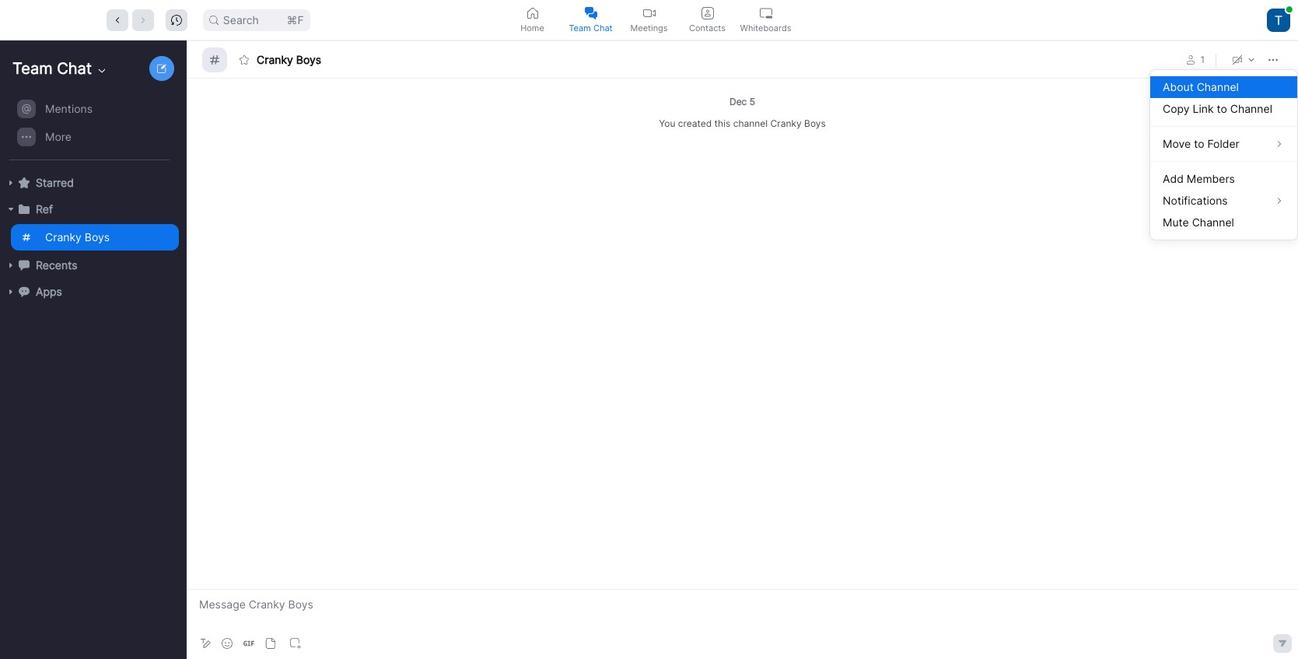 Task type: vqa. For each thing, say whether or not it's contained in the screenshot.
"Notifications"
yes



Task type: describe. For each thing, give the bounding box(es) containing it.
chevron right small image inside the move to folder menu item
[[1274, 138, 1285, 149]]

members
[[1187, 172, 1236, 185]]

copy
[[1163, 102, 1190, 115]]

mute channel
[[1163, 216, 1235, 229]]

about
[[1163, 80, 1194, 93]]

1 horizontal spatial to
[[1217, 102, 1228, 115]]

about channel
[[1163, 80, 1239, 93]]

chevron right small image inside notifications menu item
[[1274, 195, 1285, 206]]

to inside menu item
[[1194, 137, 1205, 150]]

channel for about channel
[[1197, 80, 1239, 93]]

move to folder
[[1163, 137, 1240, 150]]

1 vertical spatial channel
[[1231, 102, 1273, 115]]

add members
[[1163, 172, 1236, 185]]

menu containing about channel
[[1150, 69, 1299, 240]]



Task type: locate. For each thing, give the bounding box(es) containing it.
1 chevron right small image from the top
[[1274, 138, 1285, 149]]

copy link to channel
[[1163, 102, 1273, 115]]

1 chevron right small image from the top
[[1274, 138, 1285, 149]]

menu
[[1150, 69, 1299, 240]]

to right link
[[1217, 102, 1228, 115]]

1 vertical spatial to
[[1194, 137, 1205, 150]]

0 vertical spatial chevron right small image
[[1274, 138, 1285, 149]]

channel for mute channel
[[1193, 216, 1235, 229]]

0 vertical spatial to
[[1217, 102, 1228, 115]]

notifications menu item
[[1151, 190, 1298, 212]]

chevron right small image
[[1274, 138, 1285, 149], [1274, 195, 1285, 206]]

0 vertical spatial chevron right small image
[[1274, 138, 1285, 149]]

0 horizontal spatial to
[[1194, 137, 1205, 150]]

channel down notifications menu item
[[1193, 216, 1235, 229]]

link
[[1193, 102, 1214, 115]]

chevron right small image
[[1274, 138, 1285, 149], [1274, 195, 1285, 206]]

2 chevron right small image from the top
[[1274, 195, 1285, 206]]

channel up the folder
[[1231, 102, 1273, 115]]

chevron right small image inside the move to folder menu item
[[1274, 138, 1285, 149]]

2 vertical spatial channel
[[1193, 216, 1235, 229]]

to right move on the top of the page
[[1194, 137, 1205, 150]]

move to folder menu item
[[1151, 133, 1298, 155]]

add
[[1163, 172, 1184, 185]]

notifications
[[1163, 194, 1228, 207]]

chevron right small image inside notifications menu item
[[1274, 195, 1285, 206]]

channel up copy link to channel
[[1197, 80, 1239, 93]]

0 vertical spatial channel
[[1197, 80, 1239, 93]]

to
[[1217, 102, 1228, 115], [1194, 137, 1205, 150]]

folder
[[1208, 137, 1240, 150]]

channel
[[1197, 80, 1239, 93], [1231, 102, 1273, 115], [1193, 216, 1235, 229]]

2 chevron right small image from the top
[[1274, 195, 1285, 206]]

1 vertical spatial chevron right small image
[[1274, 195, 1285, 206]]

mute
[[1163, 216, 1189, 229]]

1 vertical spatial chevron right small image
[[1274, 195, 1285, 206]]

move
[[1163, 137, 1191, 150]]



